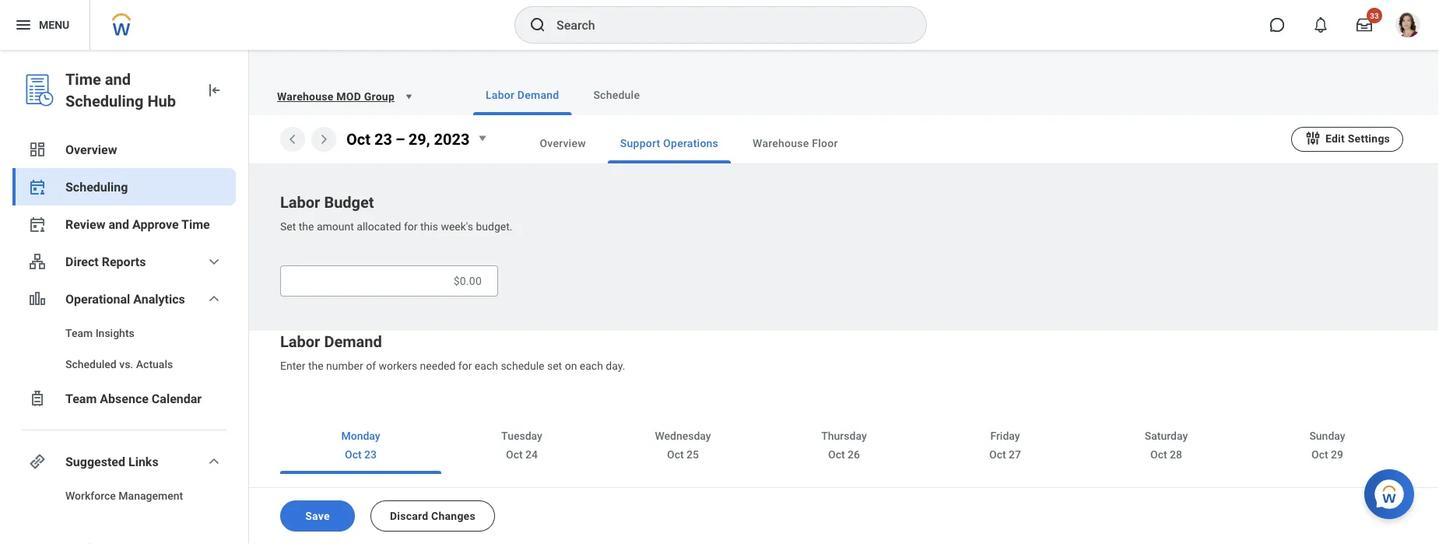 Task type: describe. For each thing, give the bounding box(es) containing it.
support operations button
[[608, 123, 731, 163]]

edit settings button
[[1292, 127, 1404, 152]]

warehouse floor
[[753, 137, 838, 149]]

labor inside labor demand button
[[486, 88, 515, 101]]

vs.
[[119, 358, 133, 371]]

review and approve time link
[[12, 206, 236, 243]]

overview link
[[12, 131, 236, 168]]

caret down small image
[[401, 89, 417, 104]]

link image
[[28, 452, 47, 471]]

menu
[[39, 18, 69, 31]]

oct for wednesday oct 25
[[667, 448, 684, 461]]

save button
[[280, 501, 355, 532]]

monday
[[341, 429, 380, 442]]

workforce management
[[65, 489, 183, 502]]

time inside the review and approve time link
[[181, 217, 210, 232]]

chevron left small image
[[283, 130, 302, 149]]

suggested links button
[[12, 443, 236, 480]]

23 – 29,
[[374, 130, 430, 148]]

demand inside button
[[518, 88, 559, 101]]

edit
[[1326, 132, 1345, 145]]

amount
[[317, 220, 354, 233]]

2 scheduling from the top
[[65, 179, 128, 194]]

the for demand
[[308, 360, 324, 372]]

set the amount allocated for this week's budget.
[[280, 220, 513, 233]]

discard changes
[[390, 510, 476, 523]]

wednesday
[[655, 429, 711, 442]]

labor for enter the number of workers needed for each schedule set on each day.
[[280, 332, 320, 351]]

discard changes button
[[371, 501, 495, 532]]

direct reports button
[[12, 243, 236, 280]]

Search Workday  search field
[[557, 8, 895, 42]]

oct for saturday oct 28
[[1151, 448, 1168, 461]]

absence
[[100, 391, 149, 406]]

tab list inside tab panel
[[496, 123, 1292, 163]]

review and approve time
[[65, 217, 210, 232]]

friday
[[991, 429, 1020, 442]]

save
[[305, 510, 330, 523]]

23
[[364, 448, 377, 461]]

warehouse for warehouse mod group
[[277, 90, 334, 103]]

floor
[[812, 137, 838, 149]]

budget.
[[476, 220, 513, 233]]

saturday oct 28
[[1145, 429, 1188, 461]]

warehouse floor button
[[740, 123, 851, 163]]

schedule
[[594, 88, 640, 101]]

overview button
[[527, 123, 599, 163]]

chevron down small image
[[205, 452, 223, 471]]

26
[[848, 448, 860, 461]]

1 each from the left
[[475, 360, 498, 372]]

oct for thursday oct 26
[[828, 448, 845, 461]]

analytics
[[133, 292, 185, 306]]

configure image
[[1305, 129, 1322, 147]]

sunday
[[1310, 429, 1346, 442]]

2023
[[434, 130, 470, 148]]

scheduled vs. actuals
[[65, 358, 173, 371]]

operational analytics element
[[12, 318, 236, 380]]

workforce
[[65, 489, 116, 502]]

notifications large image
[[1313, 17, 1329, 33]]

view team image
[[28, 252, 47, 271]]

friday oct 27
[[990, 429, 1021, 461]]

chevron down small image for analytics
[[205, 290, 223, 308]]

labor demand inside button
[[486, 88, 559, 101]]

hub
[[147, 92, 176, 110]]

oct inside oct 23 – 29, 2023 button
[[346, 130, 371, 148]]

this
[[420, 220, 438, 233]]

tuesday
[[501, 429, 543, 442]]

warehouse for warehouse floor
[[753, 137, 809, 149]]

of
[[366, 360, 376, 372]]

direct reports
[[65, 254, 146, 269]]

calendar user solid image
[[28, 215, 47, 234]]

insights
[[95, 327, 135, 339]]

wednesday oct 25
[[655, 429, 711, 461]]

warehouse mod group button
[[268, 81, 423, 112]]

24
[[526, 448, 538, 461]]

scheduled
[[65, 358, 117, 371]]

operations
[[663, 137, 719, 149]]

monday oct 23
[[341, 429, 380, 461]]

oct for tuesday oct 24
[[506, 448, 523, 461]]

needed
[[420, 360, 456, 372]]

29
[[1331, 448, 1344, 461]]

direct
[[65, 254, 99, 269]]

labor for set the amount allocated for this week's budget.
[[280, 193, 320, 211]]

approve
[[132, 217, 179, 232]]

the for budget
[[299, 220, 314, 233]]

budget
[[324, 193, 374, 211]]

calendar
[[152, 391, 202, 406]]

profile logan mcneil image
[[1396, 12, 1421, 41]]

review
[[65, 217, 105, 232]]

thursday
[[822, 429, 867, 442]]

reports
[[102, 254, 146, 269]]

menu button
[[0, 0, 90, 50]]

allocated
[[357, 220, 401, 233]]

schedule button
[[581, 75, 653, 115]]

tab panel containing oct 23 – 29, 2023
[[249, 115, 1440, 544]]

operational analytics
[[65, 292, 185, 306]]

number
[[326, 360, 363, 372]]

week's
[[441, 220, 473, 233]]

demand inside tab panel
[[324, 332, 382, 351]]

labor demand inside tab panel
[[280, 332, 382, 351]]

team insights
[[65, 327, 135, 339]]



Task type: locate. For each thing, give the bounding box(es) containing it.
warehouse inside button
[[277, 90, 334, 103]]

labor budget
[[280, 193, 374, 211]]

0 vertical spatial team
[[65, 327, 93, 339]]

oct for friday oct 27
[[990, 448, 1006, 461]]

set
[[280, 220, 296, 233]]

oct left the 23
[[345, 448, 362, 461]]

oct inside wednesday oct 25
[[667, 448, 684, 461]]

0 horizontal spatial demand
[[324, 332, 382, 351]]

chevron down small image
[[205, 252, 223, 271], [205, 290, 223, 308]]

for right needed
[[458, 360, 472, 372]]

tab list
[[442, 75, 1421, 115], [496, 123, 1292, 163]]

oct inside saturday oct 28
[[1151, 448, 1168, 461]]

oct inside friday oct 27
[[990, 448, 1006, 461]]

1 horizontal spatial labor demand
[[486, 88, 559, 101]]

27
[[1009, 448, 1021, 461]]

1 vertical spatial labor
[[280, 193, 320, 211]]

0 vertical spatial labor
[[486, 88, 515, 101]]

navigation pane region
[[0, 50, 249, 544]]

33 button
[[1348, 8, 1383, 42]]

1 team from the top
[[65, 327, 93, 339]]

1 scheduling from the top
[[65, 92, 144, 110]]

sunday oct 29
[[1310, 429, 1346, 461]]

workers
[[379, 360, 417, 372]]

and
[[105, 70, 131, 88], [109, 217, 129, 232]]

warehouse left mod
[[277, 90, 334, 103]]

suggested
[[65, 454, 125, 469]]

1 vertical spatial chevron down small image
[[205, 290, 223, 308]]

search image
[[529, 16, 547, 34]]

demand
[[518, 88, 559, 101], [324, 332, 382, 351]]

1 vertical spatial the
[[308, 360, 324, 372]]

schedule
[[501, 360, 545, 372]]

oct 23 – 29, 2023 button
[[342, 128, 496, 151]]

warehouse inside "button"
[[753, 137, 809, 149]]

labor up set
[[280, 193, 320, 211]]

each
[[475, 360, 498, 372], [580, 360, 603, 372]]

team down scheduled
[[65, 391, 97, 406]]

2 chevron down small image from the top
[[205, 290, 223, 308]]

and for time
[[105, 70, 131, 88]]

chevron down small image for reports
[[205, 252, 223, 271]]

tab list containing labor demand
[[442, 75, 1421, 115]]

inbox large image
[[1357, 17, 1373, 33]]

labor up caret down small image
[[486, 88, 515, 101]]

time and scheduling hub element
[[65, 69, 192, 112]]

1 horizontal spatial each
[[580, 360, 603, 372]]

1 vertical spatial tab list
[[496, 123, 1292, 163]]

0 horizontal spatial overview
[[65, 142, 117, 157]]

overview up 'scheduling' link
[[65, 142, 117, 157]]

0 vertical spatial and
[[105, 70, 131, 88]]

oct inside tuesday oct 24
[[506, 448, 523, 461]]

task timeoff image
[[28, 389, 47, 408]]

oct inside thursday oct 26
[[828, 448, 845, 461]]

0 horizontal spatial for
[[404, 220, 418, 233]]

edit settings
[[1326, 132, 1391, 145]]

team inside team absence calendar link
[[65, 391, 97, 406]]

0 vertical spatial warehouse
[[277, 90, 334, 103]]

1 vertical spatial labor demand
[[280, 332, 382, 351]]

scheduling up review
[[65, 179, 128, 194]]

operational
[[65, 292, 130, 306]]

oct for monday oct 23
[[345, 448, 362, 461]]

oct left the 27
[[990, 448, 1006, 461]]

overview inside navigation pane region
[[65, 142, 117, 157]]

scheduling link
[[12, 168, 236, 206]]

oct inside sunday oct 29
[[1312, 448, 1329, 461]]

scheduled vs. actuals link
[[12, 349, 236, 380]]

1 horizontal spatial for
[[458, 360, 472, 372]]

0 vertical spatial for
[[404, 220, 418, 233]]

chevron down small image inside operational analytics dropdown button
[[205, 290, 223, 308]]

settings
[[1348, 132, 1391, 145]]

and inside time and scheduling hub
[[105, 70, 131, 88]]

and up the overview link
[[105, 70, 131, 88]]

tab list containing overview
[[496, 123, 1292, 163]]

tab panel
[[249, 115, 1440, 544]]

and for review
[[109, 217, 129, 232]]

thursday oct 26
[[822, 429, 867, 461]]

chart image
[[28, 290, 47, 308]]

on
[[565, 360, 577, 372]]

1 horizontal spatial warehouse
[[753, 137, 809, 149]]

management
[[119, 489, 183, 502]]

team
[[65, 327, 93, 339], [65, 391, 97, 406]]

transformation import image
[[205, 81, 223, 100]]

1 vertical spatial for
[[458, 360, 472, 372]]

support operations
[[620, 137, 719, 149]]

1 vertical spatial scheduling
[[65, 179, 128, 194]]

labor demand
[[486, 88, 559, 101], [280, 332, 382, 351]]

1 horizontal spatial time
[[181, 217, 210, 232]]

the right enter on the left bottom of page
[[308, 360, 324, 372]]

labor demand button
[[473, 75, 572, 115]]

saturday
[[1145, 429, 1188, 442]]

1 chevron down small image from the top
[[205, 252, 223, 271]]

oct left 28
[[1151, 448, 1168, 461]]

0 vertical spatial demand
[[518, 88, 559, 101]]

scheduling inside time and scheduling hub
[[65, 92, 144, 110]]

oct left 24
[[506, 448, 523, 461]]

mod
[[337, 90, 361, 103]]

set
[[547, 360, 562, 372]]

labor demand up caret down small image
[[486, 88, 559, 101]]

1 horizontal spatial overview
[[540, 137, 586, 149]]

1 vertical spatial time
[[181, 217, 210, 232]]

team absence calendar link
[[12, 380, 236, 417]]

2 each from the left
[[580, 360, 603, 372]]

0 vertical spatial the
[[299, 220, 314, 233]]

2 team from the top
[[65, 391, 97, 406]]

actuals
[[136, 358, 173, 371]]

support
[[620, 137, 661, 149]]

calendar user solid image
[[28, 178, 47, 196]]

and right review
[[109, 217, 129, 232]]

group
[[364, 90, 395, 103]]

team up scheduled
[[65, 327, 93, 339]]

0 horizontal spatial labor demand
[[280, 332, 382, 351]]

time
[[65, 70, 101, 88], [181, 217, 210, 232]]

each right the on
[[580, 360, 603, 372]]

links
[[128, 454, 159, 469]]

warehouse left floor
[[753, 137, 809, 149]]

oct left 25
[[667, 448, 684, 461]]

0 vertical spatial scheduling
[[65, 92, 144, 110]]

1 vertical spatial team
[[65, 391, 97, 406]]

0 vertical spatial tab list
[[442, 75, 1421, 115]]

tuesday oct 24
[[501, 429, 543, 461]]

oct for sunday oct 29
[[1312, 448, 1329, 461]]

oct inside monday oct 23
[[345, 448, 362, 461]]

time down menu
[[65, 70, 101, 88]]

team for team insights
[[65, 327, 93, 339]]

warehouse mod group
[[277, 90, 395, 103]]

team for team absence calendar
[[65, 391, 97, 406]]

33
[[1370, 11, 1379, 20]]

28
[[1170, 448, 1183, 461]]

overview down labor demand button
[[540, 137, 586, 149]]

suggested links
[[65, 454, 159, 469]]

labor
[[486, 88, 515, 101], [280, 193, 320, 211], [280, 332, 320, 351]]

overview
[[540, 137, 586, 149], [65, 142, 117, 157]]

discard
[[390, 510, 428, 523]]

oct left the 26 at the right bottom of the page
[[828, 448, 845, 461]]

demand up overview button
[[518, 88, 559, 101]]

for
[[404, 220, 418, 233], [458, 360, 472, 372]]

oct 23 – 29, 2023
[[346, 130, 470, 148]]

workforce management link
[[12, 480, 236, 512]]

the right set
[[299, 220, 314, 233]]

warehouse
[[277, 90, 334, 103], [753, 137, 809, 149]]

labor up enter on the left bottom of page
[[280, 332, 320, 351]]

scheduling
[[65, 92, 144, 110], [65, 179, 128, 194]]

oct left 29
[[1312, 448, 1329, 461]]

enter
[[280, 360, 306, 372]]

0 vertical spatial time
[[65, 70, 101, 88]]

time and scheduling hub
[[65, 70, 176, 110]]

0 vertical spatial labor demand
[[486, 88, 559, 101]]

chevron down small image inside direct reports dropdown button
[[205, 252, 223, 271]]

team absence calendar
[[65, 391, 202, 406]]

1 vertical spatial and
[[109, 217, 129, 232]]

team insights link
[[12, 318, 236, 349]]

caret down small image
[[473, 129, 492, 148]]

0 horizontal spatial warehouse
[[277, 90, 334, 103]]

1 vertical spatial demand
[[324, 332, 382, 351]]

Labor Budget text field
[[280, 265, 498, 296]]

each left schedule
[[475, 360, 498, 372]]

overview inside overview button
[[540, 137, 586, 149]]

1 horizontal spatial demand
[[518, 88, 559, 101]]

2 vertical spatial labor
[[280, 332, 320, 351]]

demand up the "number"
[[324, 332, 382, 351]]

chevron right small image
[[315, 130, 333, 149]]

team inside team insights link
[[65, 327, 93, 339]]

justify image
[[14, 16, 33, 34]]

0 horizontal spatial each
[[475, 360, 498, 372]]

25
[[687, 448, 699, 461]]

0 horizontal spatial time
[[65, 70, 101, 88]]

0 vertical spatial chevron down small image
[[205, 252, 223, 271]]

operational analytics button
[[12, 280, 236, 318]]

time inside time and scheduling hub
[[65, 70, 101, 88]]

dashboard image
[[28, 140, 47, 159]]

for left this
[[404, 220, 418, 233]]

oct right the chevron right small icon
[[346, 130, 371, 148]]

labor demand up the "number"
[[280, 332, 382, 351]]

scheduling up the overview link
[[65, 92, 144, 110]]

time right approve
[[181, 217, 210, 232]]

1 vertical spatial warehouse
[[753, 137, 809, 149]]



Task type: vqa. For each thing, say whether or not it's contained in the screenshot.
'ABSENCE' at the left of the page
yes



